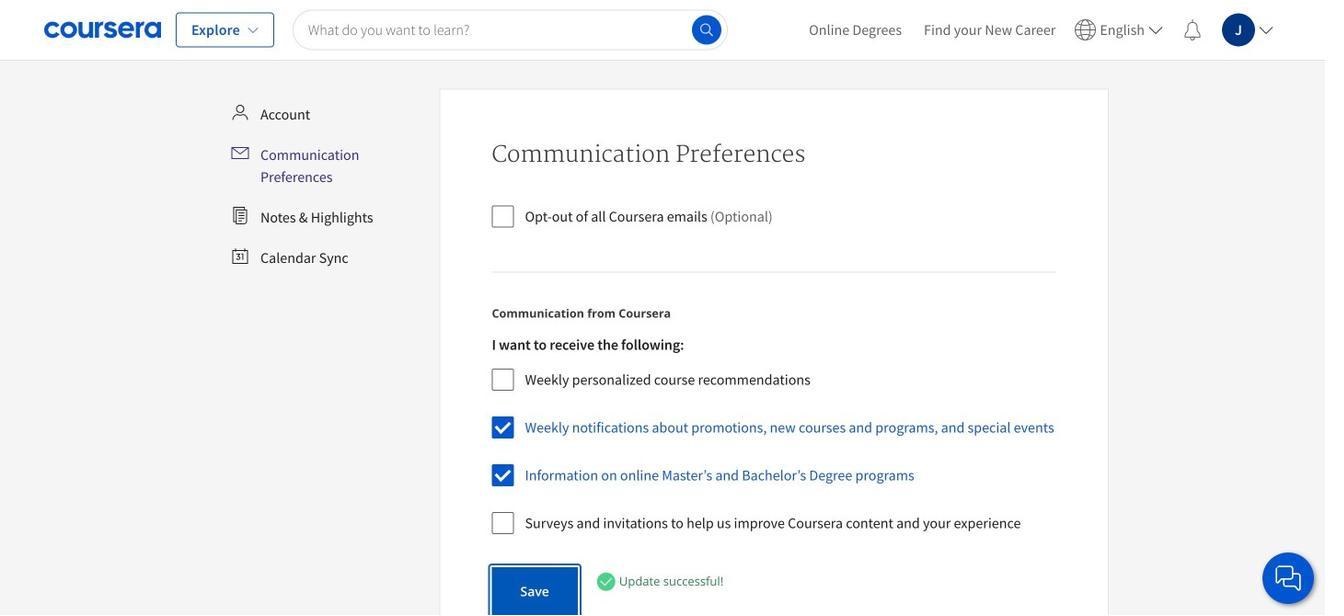 Task type: vqa. For each thing, say whether or not it's contained in the screenshot.
What do you want to learn? Text Box
yes



Task type: locate. For each thing, give the bounding box(es) containing it.
0 horizontal spatial menu
[[224, 96, 432, 277]]

None search field
[[293, 10, 728, 50]]

group
[[492, 336, 1055, 550]]

1 horizontal spatial menu
[[798, 0, 1281, 60]]

alert
[[596, 572, 724, 593]]

1 vertical spatial menu
[[224, 96, 432, 277]]

0 vertical spatial menu
[[798, 0, 1281, 60]]

menu
[[798, 0, 1281, 60], [224, 96, 432, 277]]



Task type: describe. For each thing, give the bounding box(es) containing it.
coursera image
[[44, 15, 161, 45]]

What do you want to learn? text field
[[293, 10, 728, 50]]



